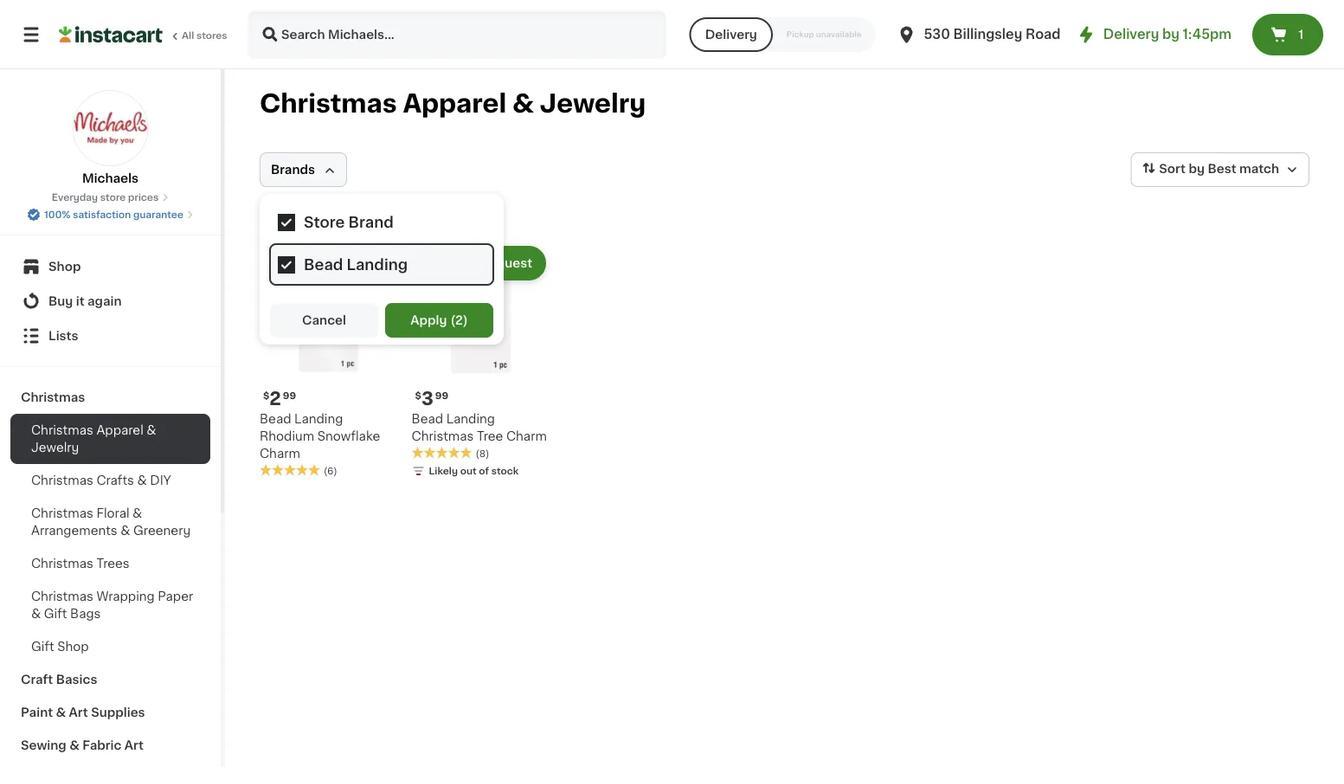 Task type: vqa. For each thing, say whether or not it's contained in the screenshot.
KNIVES
no



Task type: describe. For each thing, give the bounding box(es) containing it.
christmas inside christmas apparel & jewelry
[[31, 424, 93, 436]]

(8)
[[476, 449, 490, 459]]

christmas apparel & jewelry link
[[10, 414, 210, 464]]

greenery
[[133, 525, 191, 537]]

1 horizontal spatial 2
[[456, 314, 463, 326]]

1
[[1299, 29, 1304, 41]]

again
[[87, 295, 122, 307]]

sewing & fabric art
[[21, 740, 144, 752]]

michaels
[[82, 172, 139, 184]]

delivery for delivery by 1:45pm
[[1104, 28, 1160, 41]]

apply
[[411, 314, 447, 326]]

service type group
[[690, 17, 876, 52]]

all stores
[[182, 31, 227, 40]]

best match
[[1208, 163, 1280, 175]]

bead landing rhodium snowflake charm
[[260, 413, 380, 459]]

buy it again link
[[10, 284, 210, 319]]

everyday
[[52, 193, 98, 202]]

100%
[[44, 210, 71, 220]]

gift inside christmas wrapping paper & gift bags
[[44, 608, 67, 620]]

bead for 3
[[412, 413, 443, 425]]

crafts
[[96, 475, 134, 487]]

tree
[[477, 430, 503, 442]]

michaels link
[[72, 90, 149, 187]]

charm for 3
[[507, 430, 547, 442]]

christmas crafts & diy link
[[10, 464, 210, 497]]

bead landing christmas tree charm
[[412, 413, 547, 442]]

1:45pm
[[1183, 28, 1232, 41]]

christmas link
[[10, 381, 210, 414]]

christmas inside bead landing christmas tree charm
[[412, 430, 474, 442]]

product group containing 3
[[412, 242, 550, 482]]

likely
[[429, 466, 458, 476]]

fabric
[[82, 740, 122, 752]]

christmas trees link
[[10, 547, 210, 580]]

stores
[[197, 31, 227, 40]]

guarantee
[[133, 210, 183, 220]]

gift shop link
[[10, 630, 210, 663]]

apply ( 2 )
[[411, 314, 468, 326]]

paint
[[21, 707, 53, 719]]

jewelry inside "link"
[[31, 442, 79, 454]]

charm for 2
[[260, 447, 300, 459]]

(
[[451, 314, 456, 326]]

$ for 3
[[415, 391, 422, 400]]

$ 2 99
[[263, 390, 296, 408]]

bead for 2
[[260, 413, 291, 425]]

store
[[100, 193, 126, 202]]

christmas inside christmas floral & arrangements & greenery
[[31, 507, 93, 520]]

christmas floral & arrangements & greenery link
[[10, 497, 210, 547]]

all stores link
[[59, 10, 229, 59]]

cancel
[[302, 314, 346, 326]]

request
[[480, 257, 533, 269]]

product group containing 2
[[260, 242, 398, 478]]

it
[[76, 295, 85, 307]]

christmas trees
[[31, 558, 130, 570]]

sort
[[1160, 163, 1186, 175]]

by for delivery
[[1163, 28, 1180, 41]]

paint & art supplies link
[[10, 696, 210, 729]]

3
[[422, 390, 434, 408]]

stock
[[492, 466, 519, 476]]

apparel inside christmas apparel & jewelry
[[96, 424, 144, 436]]

add
[[359, 257, 384, 269]]

snowflake
[[318, 430, 380, 442]]

530 billingsley road
[[925, 28, 1061, 41]]

99 for 2
[[283, 391, 296, 400]]

wrapping
[[96, 591, 155, 603]]

paint & art supplies
[[21, 707, 145, 719]]

sort by
[[1160, 163, 1205, 175]]

all
[[182, 31, 194, 40]]

$ for 2
[[263, 391, 270, 400]]

christmas wrapping paper & gift bags
[[31, 591, 193, 620]]

cancel button
[[270, 303, 378, 338]]

diy
[[150, 475, 171, 487]]

satisfaction
[[73, 210, 131, 220]]

sewing & fabric art link
[[10, 729, 210, 762]]

instacart logo image
[[59, 24, 163, 45]]



Task type: locate. For each thing, give the bounding box(es) containing it.
0 horizontal spatial $
[[263, 391, 270, 400]]

1 horizontal spatial 99
[[435, 391, 449, 400]]

apparel down christmas link
[[96, 424, 144, 436]]

request button
[[468, 248, 545, 279]]

christmas apparel & jewelry inside "link"
[[31, 424, 156, 454]]

christmas
[[260, 91, 397, 116], [21, 391, 85, 404], [31, 424, 93, 436], [412, 430, 474, 442], [31, 475, 93, 487], [31, 507, 93, 520], [31, 558, 93, 570], [31, 591, 93, 603]]

0 vertical spatial by
[[1163, 28, 1180, 41]]

rhodium
[[260, 430, 315, 442]]

0 horizontal spatial apparel
[[96, 424, 144, 436]]

landing up tree
[[447, 413, 495, 425]]

2 right apply
[[456, 314, 463, 326]]

christmas inside christmas wrapping paper & gift bags
[[31, 591, 93, 603]]

Best match Sort by field
[[1131, 152, 1310, 187]]

apparel down search 'field'
[[403, 91, 507, 116]]

★★★★★
[[412, 447, 472, 459], [412, 447, 472, 459], [260, 464, 320, 476], [260, 464, 320, 476]]

billingsley
[[954, 28, 1023, 41]]

art down the basics
[[69, 707, 88, 719]]

buy
[[48, 295, 73, 307]]

0 horizontal spatial 99
[[283, 391, 296, 400]]

by right sort at the right top of the page
[[1189, 163, 1205, 175]]

0 horizontal spatial 2
[[270, 390, 281, 408]]

&
[[513, 91, 534, 116], [147, 424, 156, 436], [137, 475, 147, 487], [133, 507, 142, 520], [121, 525, 130, 537], [31, 608, 41, 620], [56, 707, 66, 719], [69, 740, 80, 752]]

charm down rhodium
[[260, 447, 300, 459]]

1 vertical spatial shop
[[57, 641, 89, 653]]

2 product group from the left
[[412, 242, 550, 482]]

0 horizontal spatial landing
[[295, 413, 343, 425]]

1 horizontal spatial charm
[[507, 430, 547, 442]]

christmas floral & arrangements & greenery
[[31, 507, 191, 537]]

supplies
[[91, 707, 145, 719]]

delivery for delivery
[[706, 29, 758, 41]]

art inside sewing & fabric art link
[[124, 740, 144, 752]]

530
[[925, 28, 951, 41]]

99
[[283, 391, 296, 400], [435, 391, 449, 400]]

1 product group from the left
[[260, 242, 398, 478]]

0 vertical spatial jewelry
[[540, 91, 646, 116]]

match
[[1240, 163, 1280, 175]]

delivery by 1:45pm link
[[1076, 24, 1232, 45]]

shop inside shop link
[[48, 261, 81, 273]]

& inside "link"
[[147, 424, 156, 436]]

landing inside bead landing christmas tree charm
[[447, 413, 495, 425]]

$ up rhodium
[[263, 391, 270, 400]]

2 bead from the left
[[412, 413, 443, 425]]

landing up snowflake
[[295, 413, 343, 425]]

delivery
[[1104, 28, 1160, 41], [706, 29, 758, 41]]

shop up buy
[[48, 261, 81, 273]]

add button
[[326, 248, 393, 279]]

by inside field
[[1189, 163, 1205, 175]]

gift shop
[[31, 641, 89, 653]]

shop link
[[10, 249, 210, 284]]

0 vertical spatial christmas apparel & jewelry
[[260, 91, 646, 116]]

1 horizontal spatial bead
[[412, 413, 443, 425]]

buy it again
[[48, 295, 122, 307]]

0 horizontal spatial by
[[1163, 28, 1180, 41]]

by for sort
[[1189, 163, 1205, 175]]

0 vertical spatial art
[[69, 707, 88, 719]]

100% satisfaction guarantee
[[44, 210, 183, 220]]

99 right 3
[[435, 391, 449, 400]]

$ up bead landing christmas tree charm
[[415, 391, 422, 400]]

gift up craft
[[31, 641, 54, 653]]

1 landing from the left
[[295, 413, 343, 425]]

landing for 2
[[295, 413, 343, 425]]

craft basics
[[21, 674, 97, 686]]

1 vertical spatial christmas apparel & jewelry
[[31, 424, 156, 454]]

1 horizontal spatial art
[[124, 740, 144, 752]]

brands
[[271, 164, 315, 176]]

charm right tree
[[507, 430, 547, 442]]

& inside christmas wrapping paper & gift bags
[[31, 608, 41, 620]]

road
[[1026, 28, 1061, 41]]

floral
[[96, 507, 130, 520]]

2 inside product group
[[270, 390, 281, 408]]

michaels logo image
[[72, 90, 149, 166]]

charm inside bead landing christmas tree charm
[[507, 430, 547, 442]]

1 horizontal spatial by
[[1189, 163, 1205, 175]]

arrangements
[[31, 525, 118, 537]]

likely out of stock
[[429, 466, 519, 476]]

bead
[[260, 413, 291, 425], [412, 413, 443, 425]]

out
[[460, 466, 477, 476]]

0 horizontal spatial bead
[[260, 413, 291, 425]]

shop
[[48, 261, 81, 273], [57, 641, 89, 653]]

paper
[[158, 591, 193, 603]]

1 vertical spatial apparel
[[96, 424, 144, 436]]

landing
[[295, 413, 343, 425], [447, 413, 495, 425]]

sewing
[[21, 740, 66, 752]]

1 horizontal spatial landing
[[447, 413, 495, 425]]

brands button
[[260, 152, 347, 187]]

bead inside bead landing christmas tree charm
[[412, 413, 443, 425]]

charm
[[507, 430, 547, 442], [260, 447, 300, 459]]

prices
[[128, 193, 159, 202]]

landing for 3
[[447, 413, 495, 425]]

0 horizontal spatial jewelry
[[31, 442, 79, 454]]

art
[[69, 707, 88, 719], [124, 740, 144, 752]]

Search field
[[249, 12, 666, 57]]

2 99 from the left
[[435, 391, 449, 400]]

christmas wrapping paper & gift bags link
[[10, 580, 210, 630]]

99 inside $ 2 99
[[283, 391, 296, 400]]

1 vertical spatial art
[[124, 740, 144, 752]]

$
[[263, 391, 270, 400], [415, 391, 422, 400]]

everyday store prices link
[[52, 191, 169, 204]]

delivery button
[[690, 17, 773, 52]]

christmas apparel & jewelry down search 'field'
[[260, 91, 646, 116]]

0 vertical spatial charm
[[507, 430, 547, 442]]

1 vertical spatial charm
[[260, 447, 300, 459]]

1 vertical spatial jewelry
[[31, 442, 79, 454]]

craft
[[21, 674, 53, 686]]

$ inside $ 3 99
[[415, 391, 422, 400]]

1 horizontal spatial christmas apparel & jewelry
[[260, 91, 646, 116]]

2 landing from the left
[[447, 413, 495, 425]]

shop up the basics
[[57, 641, 89, 653]]

by left the 1:45pm
[[1163, 28, 1180, 41]]

100% satisfaction guarantee button
[[27, 204, 194, 222]]

charm inside bead landing rhodium snowflake charm
[[260, 447, 300, 459]]

1 $ from the left
[[263, 391, 270, 400]]

None search field
[[248, 10, 667, 59]]

2
[[456, 314, 463, 326], [270, 390, 281, 408]]

christmas crafts & diy
[[31, 475, 171, 487]]

1 horizontal spatial jewelry
[[540, 91, 646, 116]]

0 vertical spatial 2
[[456, 314, 463, 326]]

1 horizontal spatial delivery
[[1104, 28, 1160, 41]]

530 billingsley road button
[[897, 10, 1061, 59]]

0 vertical spatial apparel
[[403, 91, 507, 116]]

landing inside bead landing rhodium snowflake charm
[[295, 413, 343, 425]]

art right fabric
[[124, 740, 144, 752]]

jewelry
[[540, 91, 646, 116], [31, 442, 79, 454]]

bead down $ 2 99
[[260, 413, 291, 425]]

(6)
[[324, 466, 338, 476]]

$ inside $ 2 99
[[263, 391, 270, 400]]

1 horizontal spatial product group
[[412, 242, 550, 482]]

0 horizontal spatial christmas apparel & jewelry
[[31, 424, 156, 454]]

delivery inside delivery by 1:45pm 'link'
[[1104, 28, 1160, 41]]

$ 3 99
[[415, 390, 449, 408]]

0 horizontal spatial charm
[[260, 447, 300, 459]]

lists
[[48, 330, 78, 342]]

1 99 from the left
[[283, 391, 296, 400]]

trees
[[96, 558, 130, 570]]

1 bead from the left
[[260, 413, 291, 425]]

0 horizontal spatial art
[[69, 707, 88, 719]]

)
[[463, 314, 468, 326]]

christmas apparel & jewelry
[[260, 91, 646, 116], [31, 424, 156, 454]]

1 horizontal spatial $
[[415, 391, 422, 400]]

1 button
[[1253, 14, 1324, 55]]

delivery by 1:45pm
[[1104, 28, 1232, 41]]

everyday store prices
[[52, 193, 159, 202]]

bead down 3
[[412, 413, 443, 425]]

by inside 'link'
[[1163, 28, 1180, 41]]

bead inside bead landing rhodium snowflake charm
[[260, 413, 291, 425]]

lists link
[[10, 319, 210, 353]]

1 vertical spatial 2
[[270, 390, 281, 408]]

0 horizontal spatial delivery
[[706, 29, 758, 41]]

1 vertical spatial by
[[1189, 163, 1205, 175]]

shop inside gift shop link
[[57, 641, 89, 653]]

0 vertical spatial shop
[[48, 261, 81, 273]]

best
[[1208, 163, 1237, 175]]

bags
[[70, 608, 101, 620]]

basics
[[56, 674, 97, 686]]

1 horizontal spatial apparel
[[403, 91, 507, 116]]

99 for 3
[[435, 391, 449, 400]]

gift left bags
[[44, 608, 67, 620]]

0 vertical spatial gift
[[44, 608, 67, 620]]

by
[[1163, 28, 1180, 41], [1189, 163, 1205, 175]]

art inside "paint & art supplies" link
[[69, 707, 88, 719]]

2 up rhodium
[[270, 390, 281, 408]]

of
[[479, 466, 489, 476]]

product group
[[260, 242, 398, 478], [412, 242, 550, 482]]

1 vertical spatial gift
[[31, 641, 54, 653]]

craft basics link
[[10, 663, 210, 696]]

99 up rhodium
[[283, 391, 296, 400]]

2 $ from the left
[[415, 391, 422, 400]]

0 horizontal spatial product group
[[260, 242, 398, 478]]

99 inside $ 3 99
[[435, 391, 449, 400]]

christmas apparel & jewelry up christmas crafts & diy on the bottom of page
[[31, 424, 156, 454]]

delivery inside delivery button
[[706, 29, 758, 41]]



